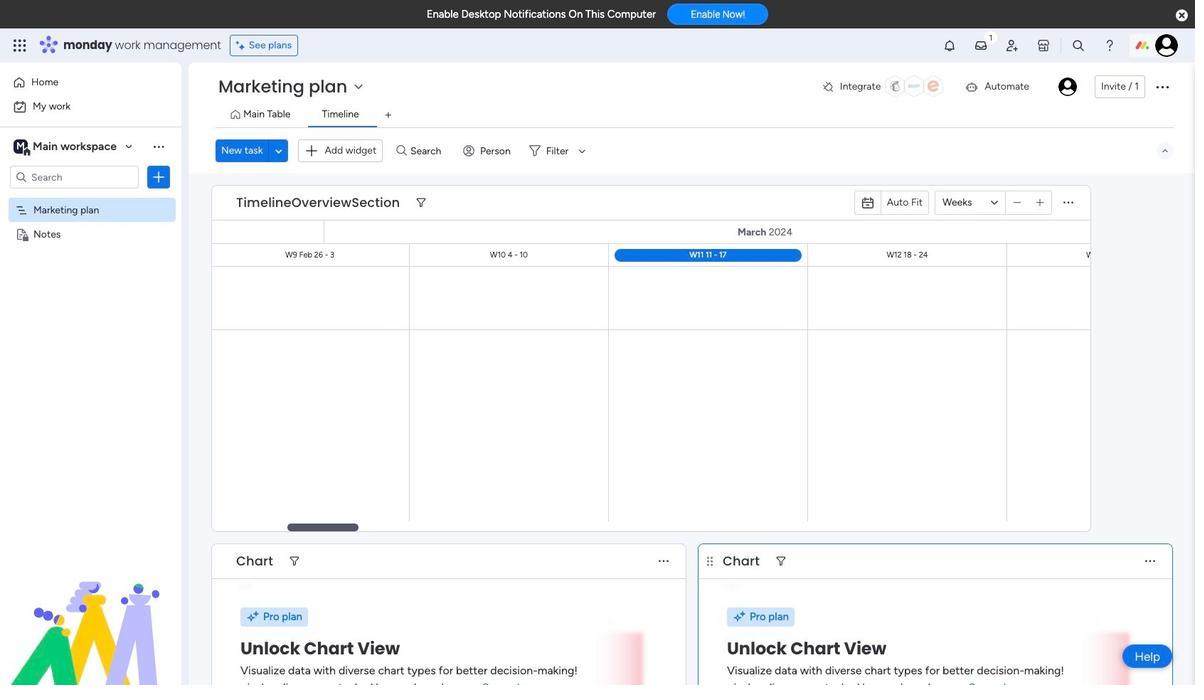 Task type: locate. For each thing, give the bounding box(es) containing it.
kendall parks image down search everything icon in the top right of the page
[[1059, 78, 1078, 96]]

0 vertical spatial options image
[[1154, 78, 1172, 95]]

add view image
[[386, 110, 391, 121]]

1 vertical spatial options image
[[152, 170, 166, 184]]

arrow down image
[[574, 142, 591, 159]]

None field
[[233, 194, 404, 212], [233, 552, 277, 571], [720, 552, 764, 571], [233, 194, 404, 212], [233, 552, 277, 571], [720, 552, 764, 571]]

2 more dots image from the left
[[1146, 556, 1156, 567]]

tab list
[[216, 104, 1174, 127]]

more dots image
[[659, 556, 669, 567], [1146, 556, 1156, 567]]

tab
[[377, 104, 400, 127]]

lottie animation image
[[0, 542, 181, 685]]

main content
[[0, 174, 1196, 685]]

options image up collapse 'icon'
[[1154, 78, 1172, 95]]

1 image
[[985, 29, 998, 45]]

1 horizontal spatial options image
[[1154, 78, 1172, 95]]

kendall parks image down dapulse close icon
[[1156, 34, 1179, 57]]

1 horizontal spatial more dots image
[[1146, 556, 1156, 567]]

angle down image
[[276, 146, 282, 156]]

0 vertical spatial kendall parks image
[[1156, 34, 1179, 57]]

see plans image
[[236, 38, 249, 53]]

options image
[[1154, 78, 1172, 95], [152, 170, 166, 184]]

invite members image
[[1006, 38, 1020, 53]]

0 horizontal spatial options image
[[152, 170, 166, 184]]

list box
[[0, 195, 181, 438]]

v2 plus image
[[1037, 198, 1044, 208]]

options image down workspace options image
[[152, 170, 166, 184]]

collapse image
[[1160, 145, 1172, 157]]

1 vertical spatial kendall parks image
[[1059, 78, 1078, 96]]

select product image
[[13, 38, 27, 53]]

option
[[9, 71, 173, 94], [9, 95, 173, 118], [0, 197, 181, 200]]

kendall parks image
[[1156, 34, 1179, 57], [1059, 78, 1078, 96]]

0 vertical spatial option
[[9, 71, 173, 94]]

0 horizontal spatial more dots image
[[659, 556, 669, 567]]

workspace options image
[[152, 139, 166, 154]]



Task type: vqa. For each thing, say whether or not it's contained in the screenshot.
Manage users button
no



Task type: describe. For each thing, give the bounding box(es) containing it.
update feed image
[[974, 38, 989, 53]]

lottie animation element
[[0, 542, 181, 685]]

workspace image
[[14, 139, 28, 154]]

1 vertical spatial option
[[9, 95, 173, 118]]

dapulse close image
[[1177, 9, 1189, 23]]

workspace selection element
[[14, 138, 119, 157]]

monday marketplace image
[[1037, 38, 1051, 53]]

private board image
[[15, 227, 28, 241]]

Search field
[[407, 141, 450, 161]]

v2 search image
[[397, 143, 407, 159]]

0 horizontal spatial kendall parks image
[[1059, 78, 1078, 96]]

more dots image
[[1064, 198, 1074, 208]]

search everything image
[[1072, 38, 1086, 53]]

Search in workspace field
[[30, 169, 119, 185]]

2 vertical spatial option
[[0, 197, 181, 200]]

v2 minus image
[[1014, 198, 1022, 208]]

dapulse drag handle 3 image
[[707, 556, 713, 567]]

notifications image
[[943, 38, 957, 53]]

1 more dots image from the left
[[659, 556, 669, 567]]

help image
[[1103, 38, 1117, 53]]

1 horizontal spatial kendall parks image
[[1156, 34, 1179, 57]]



